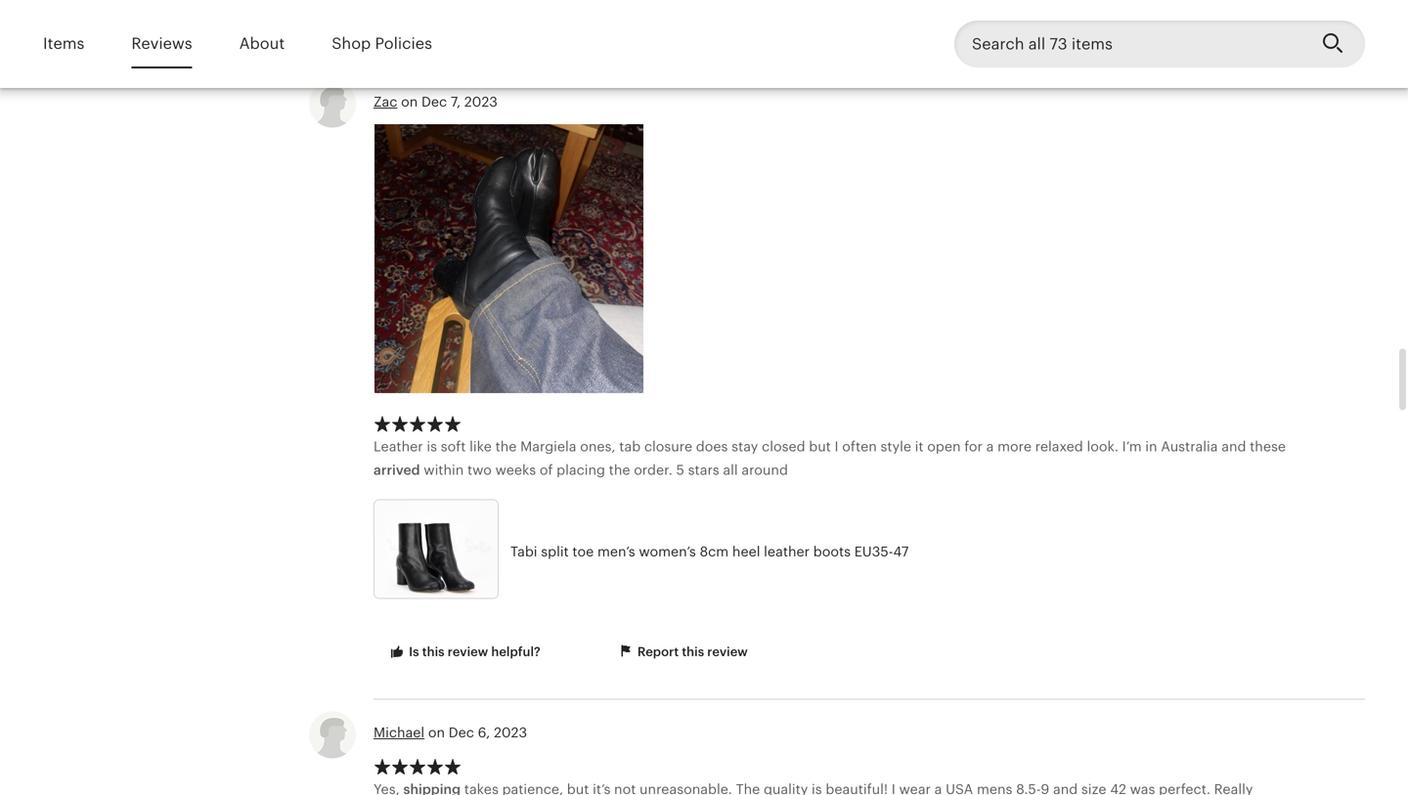 Task type: locate. For each thing, give the bounding box(es) containing it.
open
[[928, 439, 961, 454]]

1 horizontal spatial this
[[682, 645, 704, 659]]

closure
[[644, 439, 693, 454]]

0 horizontal spatial review
[[448, 645, 488, 659]]

zac on dec 7, 2023
[[374, 94, 498, 109]]

dec
[[422, 94, 447, 109], [449, 725, 474, 741]]

the
[[495, 439, 517, 454], [609, 462, 630, 478]]

this right is
[[422, 645, 445, 659]]

but
[[809, 439, 831, 454]]

in
[[1146, 439, 1158, 454]]

0 vertical spatial 2023
[[464, 94, 498, 109]]

47
[[893, 544, 909, 559]]

report
[[638, 645, 679, 659]]

australia
[[1161, 439, 1218, 454]]

0 horizontal spatial on
[[401, 94, 418, 109]]

2023 right the 7,
[[464, 94, 498, 109]]

0 vertical spatial dec
[[422, 94, 447, 109]]

within
[[424, 462, 464, 478]]

2023 right 6,
[[494, 725, 527, 741]]

report this review
[[635, 645, 748, 659]]

dec for 7,
[[422, 94, 447, 109]]

dec left 6,
[[449, 725, 474, 741]]

order.
[[634, 462, 673, 478]]

review
[[448, 645, 488, 659], [707, 645, 748, 659]]

dec left the 7,
[[422, 94, 447, 109]]

policies
[[375, 35, 432, 53]]

1 vertical spatial dec
[[449, 725, 474, 741]]

of
[[540, 462, 553, 478]]

about link
[[239, 21, 285, 67]]

toe
[[573, 544, 594, 559]]

leather
[[374, 439, 423, 454]]

review for report this review
[[707, 645, 748, 659]]

0 vertical spatial on
[[401, 94, 418, 109]]

this
[[422, 645, 445, 659], [682, 645, 704, 659]]

on right michael link
[[428, 725, 445, 741]]

on right 'zac'
[[401, 94, 418, 109]]

0 horizontal spatial this
[[422, 645, 445, 659]]

this right report
[[682, 645, 704, 659]]

the down the tab
[[609, 462, 630, 478]]

report this review button
[[602, 634, 763, 671]]

i
[[835, 439, 839, 454]]

leather is soft like the margiela ones, tab closure does stay closed but i often style it open for a more relaxed look. i'm in australia and these arrived within two weeks of placing the order. 5 stars all around
[[374, 439, 1286, 478]]

on
[[401, 94, 418, 109], [428, 725, 445, 741]]

reviews
[[131, 35, 192, 53]]

1 vertical spatial the
[[609, 462, 630, 478]]

6,
[[478, 725, 490, 741]]

5
[[676, 462, 685, 478]]

heel
[[733, 544, 760, 559]]

0 vertical spatial the
[[495, 439, 517, 454]]

0 horizontal spatial dec
[[422, 94, 447, 109]]

1 horizontal spatial review
[[707, 645, 748, 659]]

eu35-
[[855, 544, 893, 559]]

1 horizontal spatial dec
[[449, 725, 474, 741]]

review left helpful?
[[448, 645, 488, 659]]

zac
[[374, 94, 397, 109]]

helpful?
[[491, 645, 541, 659]]

1 this from the left
[[422, 645, 445, 659]]

1 vertical spatial 2023
[[494, 725, 527, 741]]

ones,
[[580, 439, 616, 454]]

closed
[[762, 439, 806, 454]]

tabi
[[511, 544, 538, 559]]

is
[[409, 645, 419, 659]]

items
[[43, 35, 85, 53]]

2 review from the left
[[707, 645, 748, 659]]

shop policies link
[[332, 21, 432, 67]]

michael
[[374, 725, 425, 741]]

michael link
[[374, 725, 425, 741]]

more
[[998, 439, 1032, 454]]

the up the weeks
[[495, 439, 517, 454]]

items link
[[43, 21, 85, 67]]

review right report
[[707, 645, 748, 659]]

2 this from the left
[[682, 645, 704, 659]]

1 vertical spatial on
[[428, 725, 445, 741]]

2023 for michael on dec 6, 2023
[[494, 725, 527, 741]]

stars
[[688, 462, 720, 478]]

2023
[[464, 94, 498, 109], [494, 725, 527, 741]]

is
[[427, 439, 437, 454]]

and
[[1222, 439, 1247, 454]]

1 review from the left
[[448, 645, 488, 659]]

1 horizontal spatial on
[[428, 725, 445, 741]]

on for michael
[[428, 725, 445, 741]]

about
[[239, 35, 285, 53]]



Task type: describe. For each thing, give the bounding box(es) containing it.
women's
[[639, 544, 696, 559]]

i'm
[[1123, 439, 1142, 454]]

tabi split toe men's women's 8cm heel leather boots eu35-47 link
[[374, 499, 1146, 604]]

style
[[881, 439, 912, 454]]

shop policies
[[332, 35, 432, 53]]

it
[[915, 439, 924, 454]]

Search all 73 items text field
[[955, 21, 1307, 67]]

7,
[[451, 94, 461, 109]]

leather
[[764, 544, 810, 559]]

is this review helpful?
[[406, 645, 541, 659]]

split
[[541, 544, 569, 559]]

michael on dec 6, 2023
[[374, 725, 527, 741]]

these
[[1250, 439, 1286, 454]]

soft
[[441, 439, 466, 454]]

often
[[842, 439, 877, 454]]

like
[[470, 439, 492, 454]]

men's
[[598, 544, 635, 559]]

zac link
[[374, 94, 397, 109]]

8cm
[[700, 544, 729, 559]]

placing
[[557, 462, 605, 478]]

is this review helpful? button
[[374, 634, 555, 671]]

arrived
[[374, 462, 420, 478]]

dec for 6,
[[449, 725, 474, 741]]

this for report
[[682, 645, 704, 659]]

all
[[723, 462, 738, 478]]

1 horizontal spatial the
[[609, 462, 630, 478]]

review for is this review helpful?
[[448, 645, 488, 659]]

0 horizontal spatial the
[[495, 439, 517, 454]]

reviews link
[[131, 21, 192, 67]]

around
[[742, 462, 788, 478]]

relaxed
[[1035, 439, 1084, 454]]

a
[[987, 439, 994, 454]]

does
[[696, 439, 728, 454]]

tabi split toe men's women's 8cm heel leather boots eu35-47
[[511, 544, 909, 559]]

shop
[[332, 35, 371, 53]]

tab
[[619, 439, 641, 454]]

on for zac
[[401, 94, 418, 109]]

stay
[[732, 439, 758, 454]]

zac added a photo of their purchase image
[[375, 124, 644, 393]]

margiela
[[520, 439, 577, 454]]

weeks
[[496, 462, 536, 478]]

look.
[[1087, 439, 1119, 454]]

for
[[965, 439, 983, 454]]

boots
[[814, 544, 851, 559]]

2023 for zac on dec 7, 2023
[[464, 94, 498, 109]]

two
[[468, 462, 492, 478]]

this for is
[[422, 645, 445, 659]]



Task type: vqa. For each thing, say whether or not it's contained in the screenshot.
ITEM QUALITY
no



